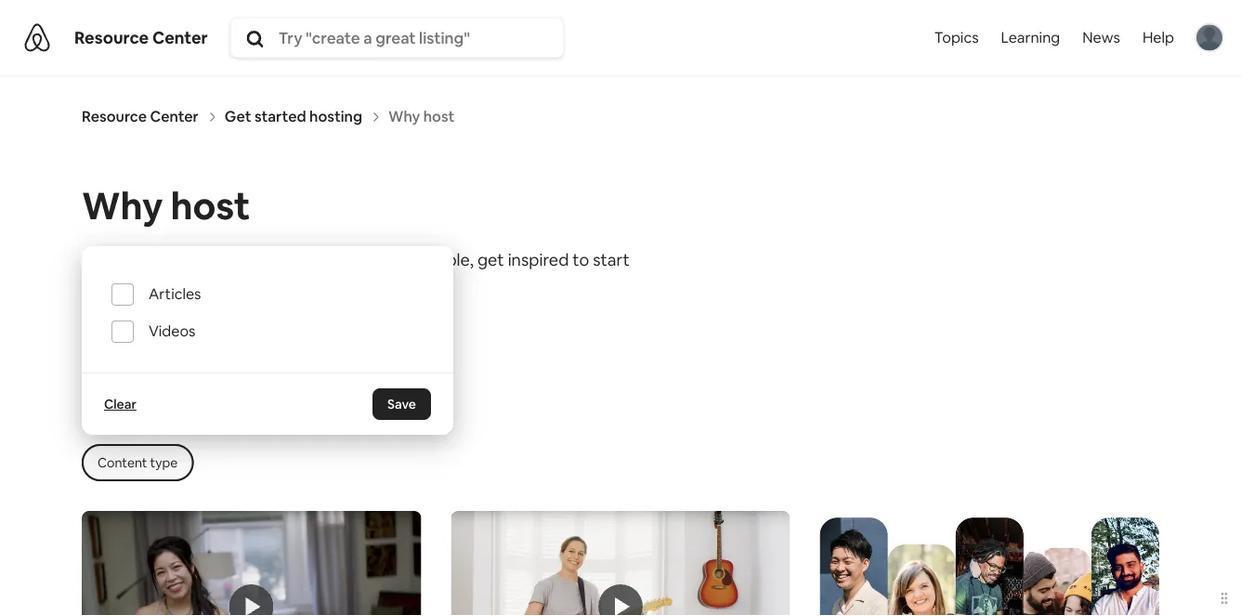 Task type: locate. For each thing, give the bounding box(es) containing it.
hosting.
[[82, 275, 143, 297]]

to
[[291, 249, 308, 271], [573, 249, 590, 271]]

content type
[[98, 455, 178, 471]]

content type filters dialog
[[82, 246, 454, 435]]

resource
[[74, 27, 149, 49], [82, 107, 147, 126]]

0 vertical spatial resource center link
[[74, 27, 208, 49]]

resource center link
[[74, 27, 208, 49], [82, 107, 199, 126]]

extra
[[187, 249, 227, 271]]

content
[[98, 455, 147, 471]]

host
[[171, 182, 250, 230]]

a woman stands holding an electric guitar. image
[[451, 511, 791, 615], [451, 511, 791, 615]]

1 horizontal spatial to
[[573, 249, 590, 271]]

videos
[[163, 331, 213, 353]]

woman smiling in her bedroom. image
[[82, 511, 421, 615], [82, 511, 421, 615]]

content type button
[[82, 444, 194, 482]]

from earning extra income to meeting new people, get inspired to start hosting.
[[82, 249, 630, 297]]

to right income
[[291, 249, 308, 271]]

0 horizontal spatial to
[[291, 249, 308, 271]]

images of 6 airbnb hosts smiling are grouped together into a collage. image
[[820, 511, 1160, 615], [820, 511, 1160, 615]]

meeting
[[312, 249, 376, 271]]

get
[[478, 249, 504, 271]]

1 to from the left
[[291, 249, 308, 271]]

center
[[152, 27, 208, 49], [150, 107, 199, 126]]

to left start
[[573, 249, 590, 271]]

content type group
[[82, 444, 194, 482]]

1
[[82, 331, 89, 353]]

save button
[[373, 389, 431, 420]]

people,
[[416, 249, 474, 271]]

get started hosting
[[225, 107, 362, 126]]

income
[[231, 249, 288, 271]]

started
[[255, 107, 306, 126]]

0 vertical spatial resource
[[74, 27, 149, 49]]

get
[[225, 107, 251, 126]]

earning
[[125, 249, 183, 271]]

1 vertical spatial resource center link
[[82, 107, 199, 126]]

clear
[[104, 396, 137, 413]]

resource center
[[74, 27, 208, 49], [82, 107, 199, 126]]

inspired
[[508, 249, 569, 271]]

save
[[388, 396, 416, 413]]

clear button
[[97, 389, 144, 420]]

new
[[380, 249, 413, 271]]

get started hosting link
[[225, 107, 362, 126]]

articles
[[149, 285, 201, 304]]



Task type: vqa. For each thing, say whether or not it's contained in the screenshot.
The Save button
yes



Task type: describe. For each thing, give the bounding box(es) containing it.
1 article 2 videos
[[82, 331, 213, 353]]

type
[[150, 455, 178, 471]]

from
[[82, 249, 122, 271]]

2 to from the left
[[573, 249, 590, 271]]

1 vertical spatial resource
[[82, 107, 147, 126]]

0 vertical spatial resource center
[[74, 27, 208, 49]]

2
[[150, 331, 159, 353]]

help
[[1143, 28, 1175, 47]]

1 vertical spatial resource center
[[82, 107, 199, 126]]

videos
[[149, 322, 196, 341]]

why host
[[82, 182, 250, 230]]

start
[[593, 249, 630, 271]]

hosting
[[310, 107, 362, 126]]

1 vertical spatial center
[[150, 107, 199, 126]]

help link
[[1132, 0, 1186, 74]]

article
[[92, 331, 141, 353]]

why
[[82, 182, 163, 230]]

0 vertical spatial center
[[152, 27, 208, 49]]



